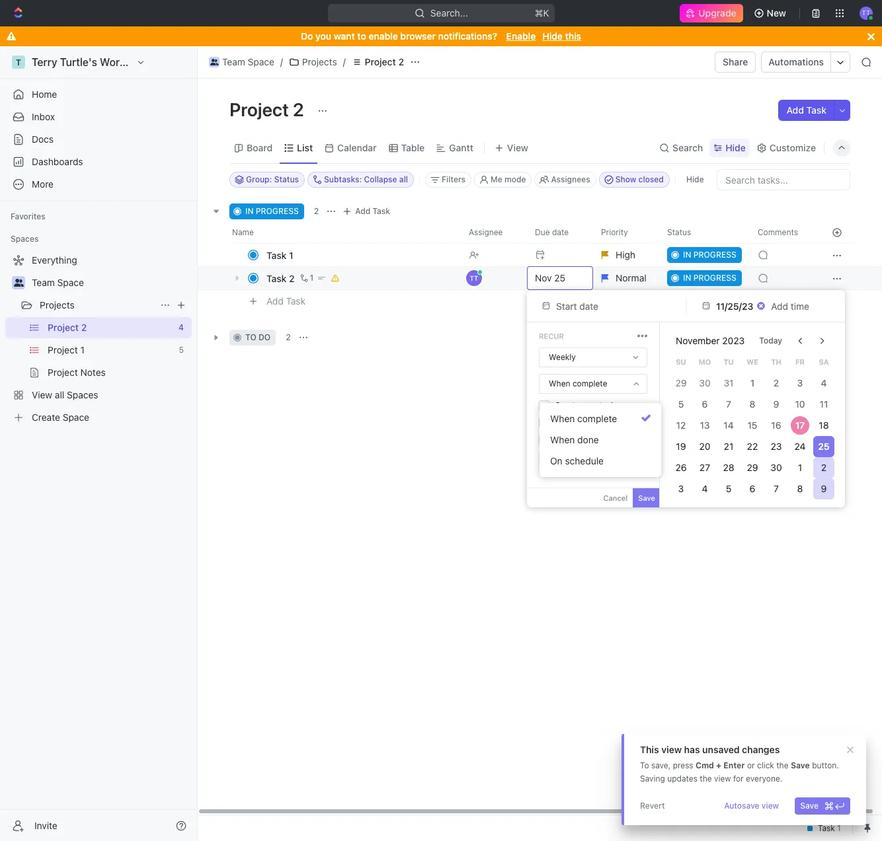 Task type: describe. For each thing, give the bounding box(es) containing it.
hide button
[[710, 139, 750, 157]]

0 horizontal spatial project 2
[[229, 99, 308, 120]]

inbox link
[[5, 106, 192, 128]]

add for bottommost add task button
[[267, 295, 284, 307]]

recur for recur
[[539, 332, 564, 341]]

share button
[[715, 52, 756, 73]]

enable
[[369, 30, 398, 42]]

dashboards
[[32, 156, 83, 167]]

2 right do
[[286, 333, 291, 343]]

view for autosave
[[762, 802, 779, 811]]

1 horizontal spatial team space
[[222, 56, 274, 67]]

team space inside sidebar 'navigation'
[[32, 277, 84, 288]]

do
[[301, 30, 313, 42]]

complete inside button
[[577, 413, 617, 425]]

view for this
[[661, 745, 682, 756]]

assignees button
[[535, 172, 596, 188]]

task
[[599, 401, 615, 411]]

status
[[584, 435, 607, 445]]

docs link
[[5, 129, 192, 150]]

do you want to enable browser notifications? enable hide this
[[301, 30, 581, 42]]

Search tasks... text field
[[718, 170, 850, 190]]

search
[[673, 142, 703, 153]]

we
[[747, 358, 758, 366]]

mo
[[699, 358, 711, 366]]

spaces
[[11, 234, 39, 244]]

calendar link
[[335, 139, 377, 157]]

automations button
[[762, 52, 831, 72]]

to:
[[610, 435, 620, 445]]

home link
[[5, 84, 192, 105]]

revert button
[[635, 798, 670, 815]]

search...
[[430, 7, 468, 19]]

saving
[[640, 774, 665, 784]]

task down 1 button
[[286, 295, 306, 307]]

2023
[[722, 335, 745, 347]]

updates
[[667, 774, 698, 784]]

button.
[[812, 761, 839, 771]]

progress
[[256, 206, 299, 216]]

this
[[640, 745, 659, 756]]

enable
[[506, 30, 536, 42]]

cancel
[[603, 494, 628, 503]]

save button
[[795, 798, 850, 815]]

home
[[32, 89, 57, 100]]

for
[[733, 774, 744, 784]]

2 / from the left
[[343, 56, 346, 67]]

task inside "link"
[[267, 250, 287, 261]]

new button
[[748, 3, 794, 24]]

1 vertical spatial add task button
[[339, 204, 396, 220]]

click
[[757, 761, 774, 771]]

when for when complete dropdown button
[[549, 379, 570, 389]]

when done
[[550, 434, 599, 446]]

autosave view
[[724, 802, 779, 811]]

2 horizontal spatial add task button
[[779, 100, 835, 121]]

1 vertical spatial to
[[245, 333, 256, 343]]

1 inside button
[[310, 273, 314, 283]]

recur for recur forever
[[555, 418, 577, 428]]

0 vertical spatial team space link
[[206, 54, 278, 70]]

schedule
[[565, 456, 604, 467]]

2 left 1 button
[[289, 273, 295, 284]]

enter
[[724, 761, 745, 771]]

automations
[[769, 56, 824, 67]]

2 vertical spatial add task
[[267, 295, 306, 307]]

save,
[[651, 761, 671, 771]]

1 vertical spatial add task
[[355, 206, 390, 216]]

+
[[716, 761, 722, 771]]

table
[[401, 142, 425, 153]]

changes
[[742, 745, 780, 756]]

1 inside "link"
[[289, 250, 293, 261]]

on schedule button
[[545, 451, 656, 472]]

0 vertical spatial projects
[[302, 56, 337, 67]]

th
[[771, 358, 782, 366]]

this
[[565, 30, 581, 42]]

when for when done button
[[550, 434, 575, 446]]

sa
[[819, 358, 829, 366]]

1 vertical spatial project
[[229, 99, 289, 120]]

projects inside sidebar 'navigation'
[[40, 300, 75, 311]]

su
[[676, 358, 686, 366]]

tree inside sidebar 'navigation'
[[5, 250, 192, 429]]

projects link inside sidebar 'navigation'
[[40, 295, 155, 316]]

favorites
[[11, 212, 45, 222]]

docs
[[32, 134, 54, 145]]

save inside this view has unsaved changes to save, press cmd + enter or click the save button. saving updates the view for everyone.
[[791, 761, 810, 771]]

hide inside dropdown button
[[726, 142, 746, 153]]

tu
[[724, 358, 734, 366]]

Start date text field
[[556, 301, 666, 312]]

share
[[723, 56, 748, 67]]

this view has unsaved changes to save, press cmd + enter or click the save button. saving updates the view for everyone.
[[640, 745, 839, 784]]

hide inside button
[[686, 175, 704, 185]]

in
[[245, 206, 254, 216]]

when complete inside dropdown button
[[549, 379, 607, 389]]

2 down browser
[[398, 56, 404, 67]]

or
[[747, 761, 755, 771]]

invite
[[34, 820, 57, 832]]

update status to:
[[555, 435, 620, 445]]

in progress
[[245, 206, 299, 216]]

today
[[759, 336, 782, 346]]

user group image
[[14, 279, 23, 287]]

0 vertical spatial project 2
[[365, 56, 404, 67]]

unsaved
[[702, 745, 740, 756]]

customize
[[770, 142, 816, 153]]



Task type: locate. For each thing, give the bounding box(es) containing it.
team space right user group image
[[222, 56, 274, 67]]

Due date text field
[[716, 301, 754, 312]]

1 horizontal spatial project
[[365, 56, 396, 67]]

0 horizontal spatial view
[[661, 745, 682, 756]]

team right user group icon
[[32, 277, 55, 288]]

0 vertical spatial add task button
[[779, 100, 835, 121]]

task down task 1
[[267, 273, 287, 284]]

add up customize
[[787, 104, 804, 116]]

task
[[807, 104, 827, 116], [373, 206, 390, 216], [267, 250, 287, 261], [267, 273, 287, 284], [286, 295, 306, 307]]

0 horizontal spatial project
[[229, 99, 289, 120]]

0 horizontal spatial add
[[267, 295, 284, 307]]

save right cancel
[[638, 494, 655, 503]]

add task up task 1 "link"
[[355, 206, 390, 216]]

space inside sidebar 'navigation'
[[57, 277, 84, 288]]

the right click
[[777, 761, 789, 771]]

2 up list
[[293, 99, 304, 120]]

task 1
[[267, 250, 293, 261]]

done
[[577, 434, 599, 446]]

project down enable
[[365, 56, 396, 67]]

task 1 link
[[263, 246, 458, 265]]

⌘k
[[535, 7, 549, 19]]

2 horizontal spatial hide
[[726, 142, 746, 153]]

when complete
[[549, 379, 607, 389], [550, 413, 617, 425]]

0 vertical spatial when complete
[[549, 379, 607, 389]]

0 vertical spatial when
[[549, 379, 570, 389]]

1 horizontal spatial to
[[357, 30, 366, 42]]

2 vertical spatial view
[[762, 802, 779, 811]]

2 horizontal spatial add
[[787, 104, 804, 116]]

when inside dropdown button
[[549, 379, 570, 389]]

1 vertical spatial team space link
[[32, 272, 189, 294]]

complete up the new
[[573, 379, 607, 389]]

add task up customize
[[787, 104, 827, 116]]

1 horizontal spatial hide
[[686, 175, 704, 185]]

list
[[297, 142, 313, 153]]

inbox
[[32, 111, 55, 122]]

the down cmd at the right of page
[[700, 774, 712, 784]]

0 vertical spatial add task
[[787, 104, 827, 116]]

new
[[582, 401, 597, 411]]

revert
[[640, 802, 665, 811]]

want
[[334, 30, 355, 42]]

view up save,
[[661, 745, 682, 756]]

save down button.
[[800, 802, 819, 811]]

project 2 down enable
[[365, 56, 404, 67]]

task up task 1 "link"
[[373, 206, 390, 216]]

cmd
[[696, 761, 714, 771]]

1 vertical spatial team space
[[32, 277, 84, 288]]

team space right user group icon
[[32, 277, 84, 288]]

team space link inside tree
[[32, 272, 189, 294]]

browser
[[400, 30, 436, 42]]

create new task
[[555, 401, 615, 411]]

0 vertical spatial the
[[777, 761, 789, 771]]

1 vertical spatial projects link
[[40, 295, 155, 316]]

space right user group icon
[[57, 277, 84, 288]]

projects
[[302, 56, 337, 67], [40, 300, 75, 311]]

on
[[550, 456, 563, 467]]

hide right search
[[726, 142, 746, 153]]

favorites button
[[5, 209, 51, 225]]

0 vertical spatial recur
[[539, 332, 564, 341]]

project up board
[[229, 99, 289, 120]]

1 horizontal spatial 1
[[310, 273, 314, 283]]

1 horizontal spatial the
[[777, 761, 789, 771]]

customize button
[[752, 139, 820, 157]]

task up customize
[[807, 104, 827, 116]]

1 vertical spatial project 2
[[229, 99, 308, 120]]

1 vertical spatial complete
[[577, 413, 617, 425]]

Add time text field
[[771, 301, 811, 312]]

1 vertical spatial the
[[700, 774, 712, 784]]

gantt link
[[447, 139, 473, 157]]

recur up when complete dropdown button
[[539, 332, 564, 341]]

to
[[357, 30, 366, 42], [245, 333, 256, 343]]

1 vertical spatial team
[[32, 277, 55, 288]]

0 vertical spatial hide
[[542, 30, 563, 42]]

0 vertical spatial to
[[357, 30, 366, 42]]

0 vertical spatial team space
[[222, 56, 274, 67]]

when complete inside button
[[550, 413, 617, 425]]

has
[[684, 745, 700, 756]]

2 vertical spatial add task button
[[261, 294, 311, 310]]

add task button up customize
[[779, 100, 835, 121]]

1 horizontal spatial add task button
[[339, 204, 396, 220]]

november 2023
[[676, 335, 745, 347]]

0 vertical spatial projects link
[[286, 54, 340, 70]]

0 vertical spatial complete
[[573, 379, 607, 389]]

when complete up "create new task"
[[549, 379, 607, 389]]

1 vertical spatial recur
[[555, 418, 577, 428]]

view inside autosave view button
[[762, 802, 779, 811]]

1 vertical spatial save
[[791, 761, 810, 771]]

upgrade
[[699, 7, 736, 19]]

1 horizontal spatial team
[[222, 56, 245, 67]]

when
[[549, 379, 570, 389], [550, 413, 575, 425], [550, 434, 575, 446]]

1 horizontal spatial add
[[355, 206, 371, 216]]

0 horizontal spatial space
[[57, 277, 84, 288]]

0 horizontal spatial projects
[[40, 300, 75, 311]]

new
[[767, 7, 786, 19]]

0 vertical spatial view
[[661, 745, 682, 756]]

the
[[777, 761, 789, 771], [700, 774, 712, 784]]

recur down create on the right top of the page
[[555, 418, 577, 428]]

when up on
[[550, 434, 575, 446]]

add down task 2
[[267, 295, 284, 307]]

save inside button
[[800, 802, 819, 811]]

0 horizontal spatial projects link
[[40, 295, 155, 316]]

2 right progress
[[314, 206, 319, 216]]

0 horizontal spatial to
[[245, 333, 256, 343]]

to right want
[[357, 30, 366, 42]]

2 vertical spatial save
[[800, 802, 819, 811]]

add task button up task 1 "link"
[[339, 204, 396, 220]]

2 horizontal spatial view
[[762, 802, 779, 811]]

1 button
[[297, 272, 316, 285]]

notifications?
[[438, 30, 497, 42]]

everyone.
[[746, 774, 783, 784]]

add task
[[787, 104, 827, 116], [355, 206, 390, 216], [267, 295, 306, 307]]

project 2
[[365, 56, 404, 67], [229, 99, 308, 120]]

calendar
[[337, 142, 377, 153]]

0 horizontal spatial the
[[700, 774, 712, 784]]

list link
[[294, 139, 313, 157]]

hide down search
[[686, 175, 704, 185]]

team
[[222, 56, 245, 67], [32, 277, 55, 288]]

to left do
[[245, 333, 256, 343]]

tree
[[5, 250, 192, 429]]

project 2 link
[[348, 54, 407, 70]]

update
[[555, 435, 582, 445]]

add up task 1 "link"
[[355, 206, 371, 216]]

add task down task 2
[[267, 295, 306, 307]]

task up task 2
[[267, 250, 287, 261]]

complete down the new
[[577, 413, 617, 425]]

0 vertical spatial team
[[222, 56, 245, 67]]

0 horizontal spatial hide
[[542, 30, 563, 42]]

when complete button
[[540, 375, 647, 393]]

complete
[[573, 379, 607, 389], [577, 413, 617, 425]]

upgrade link
[[680, 4, 743, 22]]

0 vertical spatial 1
[[289, 250, 293, 261]]

1 vertical spatial add
[[355, 206, 371, 216]]

1 right task 2
[[310, 273, 314, 283]]

1 vertical spatial 1
[[310, 273, 314, 283]]

projects link
[[286, 54, 340, 70], [40, 295, 155, 316]]

board link
[[244, 139, 273, 157]]

recur
[[539, 332, 564, 341], [555, 418, 577, 428]]

to do
[[245, 333, 271, 343]]

0 horizontal spatial team
[[32, 277, 55, 288]]

complete inside dropdown button
[[573, 379, 607, 389]]

1 horizontal spatial project 2
[[365, 56, 404, 67]]

space right user group image
[[248, 56, 274, 67]]

project
[[365, 56, 396, 67], [229, 99, 289, 120]]

0 horizontal spatial /
[[280, 56, 283, 67]]

sidebar navigation
[[0, 46, 198, 842]]

0 horizontal spatial team space link
[[32, 272, 189, 294]]

hide button
[[681, 172, 709, 188]]

0 horizontal spatial 1
[[289, 250, 293, 261]]

when down create on the right top of the page
[[550, 413, 575, 425]]

0 vertical spatial add
[[787, 104, 804, 116]]

to
[[640, 761, 649, 771]]

project 2 up board
[[229, 99, 308, 120]]

1 vertical spatial projects
[[40, 300, 75, 311]]

2 vertical spatial when
[[550, 434, 575, 446]]

1 up task 2
[[289, 250, 293, 261]]

team right user group image
[[222, 56, 245, 67]]

november
[[676, 335, 720, 347]]

autosave view button
[[719, 798, 784, 815]]

on schedule
[[550, 456, 604, 467]]

1 vertical spatial when
[[550, 413, 575, 425]]

save left button.
[[791, 761, 810, 771]]

autosave
[[724, 802, 760, 811]]

1 vertical spatial view
[[714, 774, 731, 784]]

2 vertical spatial add
[[267, 295, 284, 307]]

when complete button
[[545, 409, 656, 430]]

view down everyone.
[[762, 802, 779, 811]]

1 / from the left
[[280, 56, 283, 67]]

1 horizontal spatial projects link
[[286, 54, 340, 70]]

1 horizontal spatial add task
[[355, 206, 390, 216]]

2 vertical spatial hide
[[686, 175, 704, 185]]

when inside button
[[550, 434, 575, 446]]

add for add task button to the right
[[787, 104, 804, 116]]

user group image
[[210, 59, 218, 65]]

when done button
[[545, 430, 656, 451]]

today button
[[752, 331, 790, 352]]

forever
[[579, 418, 605, 428]]

team inside tree
[[32, 277, 55, 288]]

save
[[638, 494, 655, 503], [791, 761, 810, 771], [800, 802, 819, 811]]

0 vertical spatial space
[[248, 56, 274, 67]]

create
[[555, 401, 580, 411]]

assignees
[[551, 175, 590, 185]]

add task button down task 2
[[261, 294, 311, 310]]

1 horizontal spatial view
[[714, 774, 731, 784]]

task 2
[[267, 273, 295, 284]]

0 horizontal spatial add task button
[[261, 294, 311, 310]]

when inside button
[[550, 413, 575, 425]]

0 vertical spatial save
[[638, 494, 655, 503]]

2 horizontal spatial add task
[[787, 104, 827, 116]]

view down the +
[[714, 774, 731, 784]]

1 vertical spatial when complete
[[550, 413, 617, 425]]

1 horizontal spatial space
[[248, 56, 274, 67]]

team space
[[222, 56, 274, 67], [32, 277, 84, 288]]

table link
[[399, 139, 425, 157]]

when up create on the right top of the page
[[549, 379, 570, 389]]

dashboards link
[[5, 151, 192, 173]]

gantt
[[449, 142, 473, 153]]

1 vertical spatial space
[[57, 277, 84, 288]]

tree containing team space
[[5, 250, 192, 429]]

1 horizontal spatial /
[[343, 56, 346, 67]]

0 vertical spatial project
[[365, 56, 396, 67]]

when complete down "create new task"
[[550, 413, 617, 425]]

board
[[247, 142, 273, 153]]

0 horizontal spatial team space
[[32, 277, 84, 288]]

search button
[[655, 139, 707, 157]]

2
[[398, 56, 404, 67], [293, 99, 304, 120], [314, 206, 319, 216], [289, 273, 295, 284], [286, 333, 291, 343]]

recur forever
[[555, 418, 605, 428]]

1 horizontal spatial projects
[[302, 56, 337, 67]]

view
[[661, 745, 682, 756], [714, 774, 731, 784], [762, 802, 779, 811]]

hide left the this
[[542, 30, 563, 42]]

1 horizontal spatial team space link
[[206, 54, 278, 70]]

1 vertical spatial hide
[[726, 142, 746, 153]]

you
[[316, 30, 331, 42]]

0 horizontal spatial add task
[[267, 295, 306, 307]]

add
[[787, 104, 804, 116], [355, 206, 371, 216], [267, 295, 284, 307]]



Task type: vqa. For each thing, say whether or not it's contained in the screenshot.
rockstar
no



